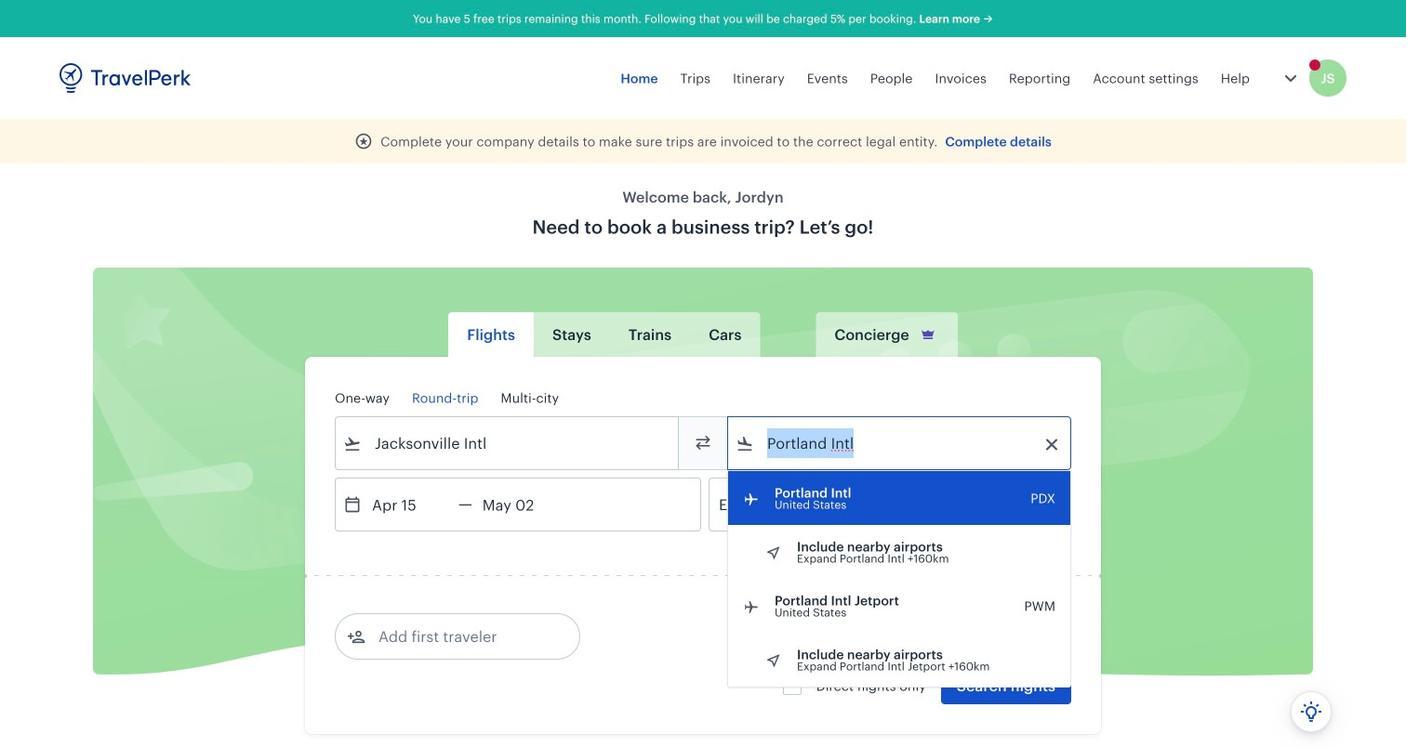 Task type: describe. For each thing, give the bounding box(es) containing it.
Depart text field
[[362, 479, 459, 531]]



Task type: locate. For each thing, give the bounding box(es) containing it.
Return text field
[[472, 479, 569, 531]]

Add first traveler search field
[[366, 622, 559, 652]]

To search field
[[754, 429, 1046, 459]]

From search field
[[362, 429, 654, 459]]



